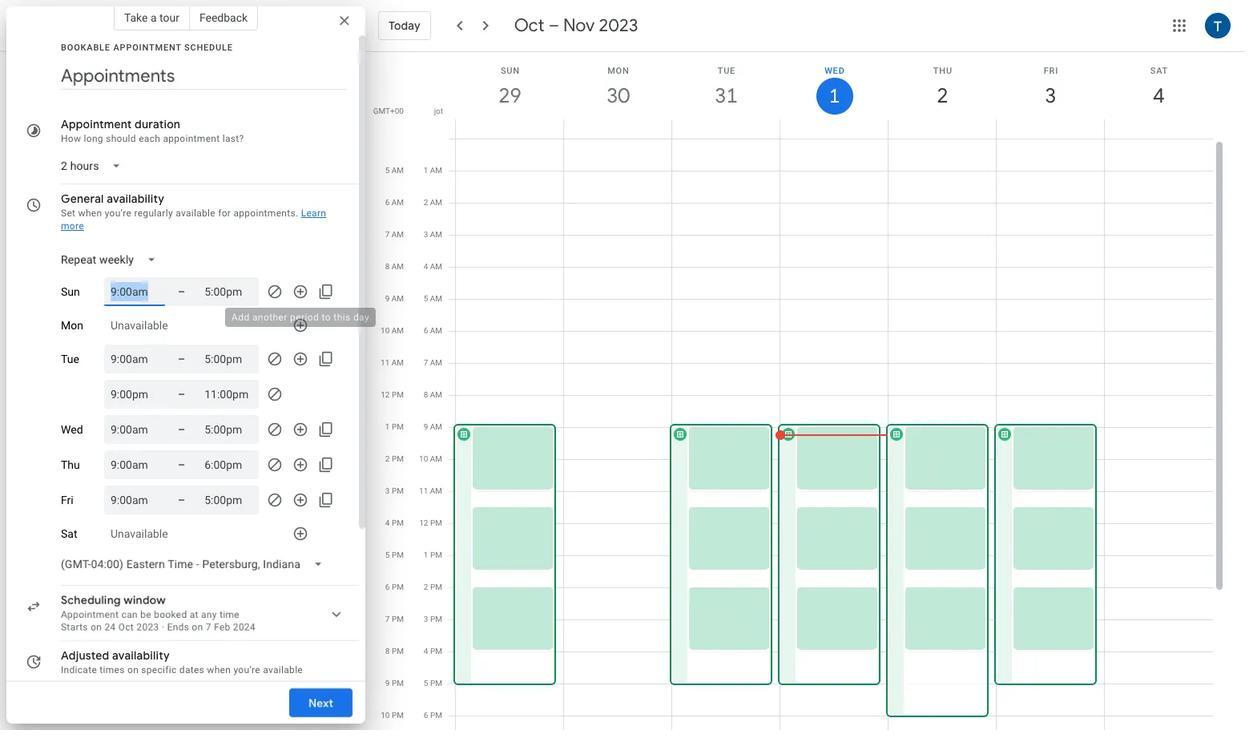 Task type: locate. For each thing, give the bounding box(es) containing it.
9 am
[[385, 294, 404, 303], [424, 423, 443, 431]]

bookable
[[61, 42, 111, 53]]

0 horizontal spatial 4 pm
[[386, 519, 404, 528]]

11
[[381, 358, 390, 367], [419, 487, 428, 495]]

thu for thu 2
[[934, 66, 953, 76]]

5 pm right the 9 pm in the bottom left of the page
[[424, 679, 443, 688]]

Start time on Tuesdays text field
[[111, 385, 159, 404]]

30 column header
[[564, 52, 673, 139]]

appointment inside scheduling window appointment can be booked at any time starts on 24 oct 2023 · ends on 7 feb 2024
[[61, 609, 119, 621]]

0 horizontal spatial oct
[[118, 622, 134, 633]]

0 vertical spatial 12 pm
[[381, 390, 404, 399]]

0 horizontal spatial 8 am
[[385, 262, 404, 271]]

0 horizontal spatial on
[[91, 622, 102, 633]]

7
[[385, 230, 390, 239], [424, 358, 428, 367], [386, 615, 390, 624], [206, 622, 211, 633]]

1 vertical spatial mon
[[61, 319, 83, 332]]

appointment down scheduling
[[61, 609, 119, 621]]

learn more link
[[61, 208, 326, 232]]

4
[[1153, 83, 1164, 109], [424, 262, 428, 271], [386, 519, 390, 528], [424, 647, 429, 656]]

times
[[100, 665, 125, 676]]

1 horizontal spatial 11 am
[[419, 487, 443, 495]]

sun inside sun 29
[[501, 66, 520, 76]]

bookable appointment schedule
[[61, 42, 233, 53]]

end time on tuesdays text field up end time on wednesdays text box
[[205, 385, 253, 404]]

4 cell from the left
[[776, 139, 889, 730]]

1 horizontal spatial 5 pm
[[424, 679, 443, 688]]

0 vertical spatial 3 pm
[[386, 487, 404, 495]]

on down at
[[192, 622, 203, 633]]

0 vertical spatial 5 am
[[385, 166, 404, 175]]

0 vertical spatial 12
[[381, 390, 390, 399]]

can
[[122, 609, 138, 621]]

1 horizontal spatial on
[[127, 665, 139, 676]]

fri for fri 3
[[1044, 66, 1059, 76]]

0 vertical spatial when
[[78, 208, 102, 219]]

2
[[937, 83, 948, 109], [424, 198, 428, 207], [386, 455, 390, 463], [424, 583, 429, 592]]

scheduling
[[61, 593, 121, 608]]

schedule
[[184, 42, 233, 53]]

2023 right the nov
[[599, 14, 639, 37]]

any
[[201, 609, 217, 621]]

when down "general"
[[78, 208, 102, 219]]

0 horizontal spatial when
[[78, 208, 102, 219]]

5 down 4 am
[[424, 294, 428, 303]]

0 vertical spatial wed
[[825, 66, 846, 76]]

8 am
[[385, 262, 404, 271], [424, 390, 443, 399]]

0 vertical spatial sun
[[501, 66, 520, 76]]

thu
[[934, 66, 953, 76], [61, 459, 80, 471]]

tue inside tue 31
[[718, 66, 736, 76]]

0 horizontal spatial you're
[[105, 208, 132, 219]]

2 appointment from the top
[[61, 609, 119, 621]]

1 horizontal spatial wed
[[825, 66, 846, 76]]

monday, 30 october element
[[600, 78, 637, 115]]

1 vertical spatial appointment
[[61, 609, 119, 621]]

1 vertical spatial availability
[[112, 649, 170, 663]]

oct left the nov
[[514, 14, 545, 37]]

1 horizontal spatial tue
[[718, 66, 736, 76]]

– for wed
[[178, 423, 185, 436]]

fri up the friday, 3 november element
[[1044, 66, 1059, 76]]

1 vertical spatial end time on tuesdays text field
[[205, 385, 253, 404]]

availability
[[107, 192, 165, 206], [112, 649, 170, 663]]

1 horizontal spatial available
[[263, 665, 303, 676]]

Start time on Wednesdays text field
[[111, 420, 159, 439]]

end time on tuesdays text field down end time on sundays text field
[[205, 350, 253, 369]]

1 vertical spatial 7 am
[[424, 358, 443, 367]]

time
[[220, 609, 240, 621]]

0 horizontal spatial available
[[176, 208, 216, 219]]

0 horizontal spatial 12
[[381, 390, 390, 399]]

1 horizontal spatial sun
[[501, 66, 520, 76]]

6 am left 2 am
[[385, 198, 404, 207]]

starts
[[61, 622, 88, 633]]

today
[[389, 18, 421, 33]]

1 horizontal spatial 3 pm
[[424, 615, 443, 624]]

1 end time on tuesdays text field from the top
[[205, 350, 253, 369]]

2 inside thu 2
[[937, 83, 948, 109]]

3 inside fri 3
[[1045, 83, 1056, 109]]

grid containing 29
[[372, 52, 1227, 730]]

1 horizontal spatial 12
[[420, 519, 429, 528]]

End time on Tuesdays text field
[[205, 350, 253, 369], [205, 385, 253, 404]]

oct down can
[[118, 622, 134, 633]]

tue for tue 31
[[718, 66, 736, 76]]

grid
[[372, 52, 1227, 730]]

wed 1
[[825, 66, 846, 109]]

when
[[78, 208, 102, 219], [207, 665, 231, 676]]

take a tour
[[124, 11, 180, 24]]

– right start time on tuesdays text field
[[178, 353, 185, 366]]

5
[[385, 166, 390, 175], [424, 294, 428, 303], [386, 551, 390, 560], [424, 679, 429, 688]]

sunday, 29 october element
[[492, 78, 529, 115]]

8 pm
[[386, 647, 404, 656]]

available inside adjusted availability indicate times on specific dates when you're available
[[263, 665, 303, 676]]

indicate
[[61, 665, 97, 676]]

0 horizontal spatial mon
[[61, 319, 83, 332]]

1 horizontal spatial 2023
[[599, 14, 639, 37]]

6 pm right 10 pm
[[424, 711, 443, 720]]

tue
[[718, 66, 736, 76], [61, 353, 79, 366]]

– for fri
[[178, 494, 185, 507]]

availability inside adjusted availability indicate times on specific dates when you're available
[[112, 649, 170, 663]]

0 horizontal spatial 10 am
[[381, 326, 404, 335]]

you're down general availability
[[105, 208, 132, 219]]

sun 29
[[498, 66, 521, 109]]

1 vertical spatial thu
[[61, 459, 80, 471]]

sun
[[501, 66, 520, 76], [61, 285, 80, 298]]

1 vertical spatial 2 pm
[[424, 583, 443, 592]]

1 horizontal spatial 9 am
[[424, 423, 443, 431]]

cell
[[454, 139, 564, 730], [564, 139, 673, 730], [670, 139, 781, 730], [776, 139, 889, 730], [887, 139, 997, 730], [995, 139, 1106, 730], [1106, 139, 1214, 730]]

1 horizontal spatial fri
[[1044, 66, 1059, 76]]

tue for tue
[[61, 353, 79, 366]]

1 vertical spatial fri
[[61, 494, 74, 507]]

sun left start time on sundays text field
[[61, 285, 80, 298]]

row
[[449, 139, 1214, 730]]

tue left start time on tuesdays text field
[[61, 353, 79, 366]]

on left 24
[[91, 622, 102, 633]]

1 horizontal spatial 6 pm
[[424, 711, 443, 720]]

0 horizontal spatial 12 pm
[[381, 390, 404, 399]]

10
[[381, 326, 390, 335], [419, 455, 428, 463], [381, 711, 390, 720]]

6 up 7 pm
[[386, 583, 390, 592]]

availability up specific
[[112, 649, 170, 663]]

5 am left 1 am
[[385, 166, 404, 175]]

Start time on Sundays text field
[[111, 282, 159, 301]]

you're down 2024
[[234, 665, 261, 676]]

on
[[91, 622, 102, 633], [192, 622, 203, 633], [127, 665, 139, 676]]

1 vertical spatial when
[[207, 665, 231, 676]]

8
[[385, 262, 390, 271], [424, 390, 428, 399], [386, 647, 390, 656]]

appointment
[[61, 117, 132, 131], [61, 609, 119, 621]]

jot
[[434, 107, 443, 115]]

0 vertical spatial end time on tuesdays text field
[[205, 350, 253, 369]]

End time on Thursdays text field
[[205, 455, 253, 475]]

1 vertical spatial 5 pm
[[424, 679, 443, 688]]

unavailable down "start time on fridays" text field
[[111, 528, 168, 540]]

6 pm
[[386, 583, 404, 592], [424, 711, 443, 720]]

29 column header
[[455, 52, 564, 139]]

tue up 31
[[718, 66, 736, 76]]

1 appointment from the top
[[61, 117, 132, 131]]

End time on Wednesdays text field
[[205, 420, 253, 439]]

thu inside 2 column header
[[934, 66, 953, 76]]

1 pm
[[386, 423, 404, 431], [424, 551, 443, 560]]

– right 'start time on wednesdays' text box on the left of the page
[[178, 423, 185, 436]]

None field
[[55, 152, 134, 180], [55, 245, 169, 274], [55, 550, 336, 579], [55, 152, 134, 180], [55, 245, 169, 274], [55, 550, 336, 579]]

availability up regularly
[[107, 192, 165, 206]]

on right times on the left bottom
[[127, 665, 139, 676]]

be
[[140, 609, 151, 621]]

3 am
[[424, 230, 443, 239]]

0 vertical spatial tue
[[718, 66, 736, 76]]

2023 down be
[[137, 622, 159, 633]]

5 am down 4 am
[[424, 294, 443, 303]]

wed for wed
[[61, 423, 83, 436]]

unavailable for mon
[[111, 319, 168, 332]]

12 pm
[[381, 390, 404, 399], [420, 519, 443, 528]]

a
[[151, 11, 157, 24]]

tour
[[160, 11, 180, 24]]

oct
[[514, 14, 545, 37], [118, 622, 134, 633]]

6 am down 4 am
[[424, 326, 443, 335]]

mon
[[608, 66, 630, 76], [61, 319, 83, 332]]

–
[[549, 14, 560, 37], [178, 285, 185, 298], [178, 353, 185, 366], [178, 388, 185, 401], [178, 423, 185, 436], [178, 459, 185, 471], [178, 494, 185, 507]]

more
[[61, 220, 84, 232]]

2024
[[233, 622, 256, 633]]

0 vertical spatial sat
[[1151, 66, 1169, 76]]

1 column header
[[780, 52, 889, 139]]

for
[[218, 208, 231, 219]]

1 am
[[424, 166, 443, 175]]

when right dates
[[207, 665, 231, 676]]

1 vertical spatial 11
[[419, 487, 428, 495]]

– for thu
[[178, 459, 185, 471]]

– left end time on sundays text field
[[178, 285, 185, 298]]

saturday, 4 november element
[[1141, 78, 1178, 115]]

5 pm
[[386, 551, 404, 560], [424, 679, 443, 688]]

Start time on Fridays text field
[[111, 491, 159, 510]]

0 horizontal spatial 5 am
[[385, 166, 404, 175]]

sun for sun 29
[[501, 66, 520, 76]]

fri left "start time on fridays" text field
[[61, 494, 74, 507]]

unavailable down start time on sundays text field
[[111, 319, 168, 332]]

dates
[[179, 665, 205, 676]]

0 vertical spatial mon
[[608, 66, 630, 76]]

1 cell from the left
[[454, 139, 564, 730]]

mon inside mon 30
[[608, 66, 630, 76]]

1 vertical spatial available
[[263, 665, 303, 676]]

end time on tuesdays text field for start time on tuesdays text field
[[205, 350, 253, 369]]

sat for sat 4
[[1151, 66, 1169, 76]]

appointment duration how long should each appointment last?
[[61, 117, 244, 144]]

thu up the thursday, 2 november element
[[934, 66, 953, 76]]

2 cell from the left
[[564, 139, 673, 730]]

1 vertical spatial 6 am
[[424, 326, 443, 335]]

Start time on Thursdays text field
[[111, 455, 159, 475]]

0 horizontal spatial 1 pm
[[386, 423, 404, 431]]

0 vertical spatial oct
[[514, 14, 545, 37]]

0 horizontal spatial tue
[[61, 353, 79, 366]]

1 horizontal spatial 11
[[419, 487, 428, 495]]

you're
[[105, 208, 132, 219], [234, 665, 261, 676]]

wed inside the 1 column header
[[825, 66, 846, 76]]

1 horizontal spatial thu
[[934, 66, 953, 76]]

1 horizontal spatial sat
[[1151, 66, 1169, 76]]

sat up "saturday, 4 november" element
[[1151, 66, 1169, 76]]

fri inside 3 column header
[[1044, 66, 1059, 76]]

mon for mon 30
[[608, 66, 630, 76]]

0 horizontal spatial 2023
[[137, 622, 159, 633]]

feedback button
[[190, 5, 258, 30]]

0 horizontal spatial thu
[[61, 459, 80, 471]]

0 vertical spatial 10
[[381, 326, 390, 335]]

2 unavailable from the top
[[111, 528, 168, 540]]

1 horizontal spatial when
[[207, 665, 231, 676]]

0 horizontal spatial 7 am
[[385, 230, 404, 239]]

sat for sat
[[61, 528, 77, 540]]

1 horizontal spatial 12 pm
[[420, 519, 443, 528]]

1 horizontal spatial 5 am
[[424, 294, 443, 303]]

1 vertical spatial 2023
[[137, 622, 159, 633]]

1 vertical spatial 4 pm
[[424, 647, 443, 656]]

4 inside sat 4
[[1153, 83, 1164, 109]]

availability for adjusted
[[112, 649, 170, 663]]

unavailable
[[111, 319, 168, 332], [111, 528, 168, 540]]

0 vertical spatial 4 pm
[[386, 519, 404, 528]]

Start time on Tuesdays text field
[[111, 350, 159, 369]]

1 vertical spatial 8
[[424, 390, 428, 399]]

3
[[1045, 83, 1056, 109], [424, 230, 428, 239], [386, 487, 390, 495], [424, 615, 429, 624]]

wed
[[825, 66, 846, 76], [61, 423, 83, 436]]

0 vertical spatial 7 am
[[385, 230, 404, 239]]

4 pm
[[386, 519, 404, 528], [424, 647, 443, 656]]

6 am
[[385, 198, 404, 207], [424, 326, 443, 335]]

0 vertical spatial 9 am
[[385, 294, 404, 303]]

0 vertical spatial 9
[[385, 294, 390, 303]]

End time on Fridays text field
[[205, 491, 253, 510]]

1 vertical spatial 12 pm
[[420, 519, 443, 528]]

sat up scheduling
[[61, 528, 77, 540]]

0 horizontal spatial sun
[[61, 285, 80, 298]]

scheduling window appointment can be booked at any time starts on 24 oct 2023 · ends on 7 feb 2024
[[61, 593, 256, 633]]

– right "start time on fridays" text field
[[178, 494, 185, 507]]

mon 30
[[606, 66, 630, 109]]

available up next button
[[263, 665, 303, 676]]

5 am
[[385, 166, 404, 175], [424, 294, 443, 303]]

available left 'for'
[[176, 208, 216, 219]]

2 end time on tuesdays text field from the top
[[205, 385, 253, 404]]

1 vertical spatial sat
[[61, 528, 77, 540]]

sun up the 29
[[501, 66, 520, 76]]

1 vertical spatial 8 am
[[424, 390, 443, 399]]

3 column header
[[997, 52, 1106, 139]]

5 pm up 7 pm
[[386, 551, 404, 560]]

5 cell from the left
[[887, 139, 997, 730]]

0 vertical spatial 6 am
[[385, 198, 404, 207]]

thu left start time on thursdays text field
[[61, 459, 80, 471]]

11 am
[[381, 358, 404, 367], [419, 487, 443, 495]]

31 column header
[[672, 52, 781, 139]]

6 pm up 7 pm
[[386, 583, 404, 592]]

1 vertical spatial 11 am
[[419, 487, 443, 495]]

1
[[829, 83, 840, 109], [424, 166, 428, 175], [386, 423, 390, 431], [424, 551, 429, 560]]

7 am
[[385, 230, 404, 239], [424, 358, 443, 367]]

0 horizontal spatial 11 am
[[381, 358, 404, 367]]

0 horizontal spatial sat
[[61, 528, 77, 540]]

1 horizontal spatial mon
[[608, 66, 630, 76]]

12
[[381, 390, 390, 399], [420, 519, 429, 528]]

fri
[[1044, 66, 1059, 76], [61, 494, 74, 507]]

0 vertical spatial 10 am
[[381, 326, 404, 335]]

0 horizontal spatial 5 pm
[[386, 551, 404, 560]]

when inside adjusted availability indicate times on specific dates when you're available
[[207, 665, 231, 676]]

1 horizontal spatial 7 am
[[424, 358, 443, 367]]

sat inside 4 column header
[[1151, 66, 1169, 76]]

wed left 'start time on wednesdays' text box on the left of the page
[[61, 423, 83, 436]]

0 vertical spatial availability
[[107, 192, 165, 206]]

wed up wednesday, 1 november, today element
[[825, 66, 846, 76]]

next
[[309, 696, 334, 710]]

appointment up long
[[61, 117, 132, 131]]

1 unavailable from the top
[[111, 319, 168, 332]]

set
[[61, 208, 76, 219]]

7 cell from the left
[[1106, 139, 1214, 730]]

– right start time on thursdays text field
[[178, 459, 185, 471]]

1 horizontal spatial 6 am
[[424, 326, 443, 335]]

each
[[139, 133, 160, 144]]



Task type: vqa. For each thing, say whether or not it's contained in the screenshot.


Task type: describe. For each thing, give the bounding box(es) containing it.
0 vertical spatial 11
[[381, 358, 390, 367]]

oct – nov 2023
[[514, 14, 639, 37]]

7 inside scheduling window appointment can be booked at any time starts on 24 oct 2023 · ends on 7 feb 2024
[[206, 622, 211, 633]]

thu for thu
[[61, 459, 80, 471]]

0 horizontal spatial 6 pm
[[386, 583, 404, 592]]

appointment
[[163, 133, 220, 144]]

·
[[162, 622, 165, 633]]

2 vertical spatial 10
[[381, 711, 390, 720]]

long
[[84, 133, 103, 144]]

2 vertical spatial 8
[[386, 647, 390, 656]]

appointment inside appointment duration how long should each appointment last?
[[61, 117, 132, 131]]

– for tue
[[178, 353, 185, 366]]

last?
[[223, 133, 244, 144]]

1 vertical spatial 9 am
[[424, 423, 443, 431]]

6 left 2 am
[[385, 198, 390, 207]]

on inside adjusted availability indicate times on specific dates when you're available
[[127, 665, 139, 676]]

friday, 3 november element
[[1033, 78, 1070, 115]]

2 vertical spatial 9
[[386, 679, 390, 688]]

0 vertical spatial 5 pm
[[386, 551, 404, 560]]

1 vertical spatial 10 am
[[419, 455, 443, 463]]

availability for general
[[107, 192, 165, 206]]

should
[[106, 133, 136, 144]]

gmt+00
[[373, 107, 404, 115]]

End time on Sundays text field
[[205, 282, 253, 301]]

booked
[[154, 609, 187, 621]]

mon for mon
[[61, 319, 83, 332]]

6 cell from the left
[[995, 139, 1106, 730]]

9 pm
[[386, 679, 404, 688]]

– for sun
[[178, 285, 185, 298]]

today button
[[378, 6, 431, 45]]

thursday, 2 november element
[[925, 78, 962, 115]]

nov
[[564, 14, 595, 37]]

adjusted availability indicate times on specific dates when you're available
[[61, 649, 303, 676]]

0 vertical spatial available
[[176, 208, 216, 219]]

1 vertical spatial 3 pm
[[424, 615, 443, 624]]

take a tour button
[[114, 5, 190, 30]]

general
[[61, 192, 104, 206]]

3 cell from the left
[[670, 139, 781, 730]]

unavailable for sat
[[111, 528, 168, 540]]

tue 31
[[714, 66, 737, 109]]

4 column header
[[1105, 52, 1214, 139]]

5 right the 9 pm in the bottom left of the page
[[424, 679, 429, 688]]

end time on tuesdays text field for start time on tuesdays text box
[[205, 385, 253, 404]]

0 vertical spatial 2023
[[599, 14, 639, 37]]

1 horizontal spatial 2 pm
[[424, 583, 443, 592]]

24
[[105, 622, 116, 633]]

0 vertical spatial 1 pm
[[386, 423, 404, 431]]

next button
[[289, 684, 353, 722]]

how
[[61, 133, 81, 144]]

1 horizontal spatial 1 pm
[[424, 551, 443, 560]]

window
[[124, 593, 166, 608]]

fri 3
[[1044, 66, 1059, 109]]

7 pm
[[386, 615, 404, 624]]

1 horizontal spatial 4 pm
[[424, 647, 443, 656]]

feb
[[214, 622, 231, 633]]

specific
[[141, 665, 177, 676]]

2 horizontal spatial on
[[192, 622, 203, 633]]

regularly
[[134, 208, 173, 219]]

– left the nov
[[549, 14, 560, 37]]

1 vertical spatial 10
[[419, 455, 428, 463]]

6 down 4 am
[[424, 326, 428, 335]]

wed for wed 1
[[825, 66, 846, 76]]

1 vertical spatial 6 pm
[[424, 711, 443, 720]]

0 vertical spatial 8 am
[[385, 262, 404, 271]]

appointment
[[113, 42, 182, 53]]

Add title text field
[[61, 64, 346, 88]]

29
[[498, 83, 521, 109]]

0 vertical spatial 8
[[385, 262, 390, 271]]

learn
[[301, 208, 326, 219]]

2023 inside scheduling window appointment can be booked at any time starts on 24 oct 2023 · ends on 7 feb 2024
[[137, 622, 159, 633]]

set when you're regularly available for appointments.
[[61, 208, 299, 219]]

6 right 10 pm
[[424, 711, 429, 720]]

5 up 7 pm
[[386, 551, 390, 560]]

1 vertical spatial 9
[[424, 423, 428, 431]]

at
[[190, 609, 199, 621]]

0 vertical spatial 11 am
[[381, 358, 404, 367]]

31
[[714, 83, 737, 109]]

adjusted
[[61, 649, 109, 663]]

0 vertical spatial you're
[[105, 208, 132, 219]]

sat 4
[[1151, 66, 1169, 109]]

oct inside scheduling window appointment can be booked at any time starts on 24 oct 2023 · ends on 7 feb 2024
[[118, 622, 134, 633]]

2 column header
[[888, 52, 997, 139]]

5 left 1 am
[[385, 166, 390, 175]]

sun for sun
[[61, 285, 80, 298]]

tuesday, 31 october element
[[708, 78, 745, 115]]

ends
[[167, 622, 189, 633]]

take
[[124, 11, 148, 24]]

1 vertical spatial 12
[[420, 519, 429, 528]]

0 horizontal spatial 9 am
[[385, 294, 404, 303]]

wednesday, 1 november, today element
[[817, 78, 853, 115]]

10 pm
[[381, 711, 404, 720]]

2 am
[[424, 198, 443, 207]]

0 horizontal spatial 6 am
[[385, 198, 404, 207]]

you're inside adjusted availability indicate times on specific dates when you're available
[[234, 665, 261, 676]]

fri for fri
[[61, 494, 74, 507]]

thu 2
[[934, 66, 953, 109]]

appointments.
[[234, 208, 299, 219]]

learn more
[[61, 208, 326, 232]]

– right start time on tuesdays text box
[[178, 388, 185, 401]]

4 am
[[424, 262, 443, 271]]

duration
[[135, 117, 180, 131]]

30
[[606, 83, 629, 109]]

feedback
[[200, 11, 248, 24]]

1 inside wed 1
[[829, 83, 840, 109]]

0 horizontal spatial 2 pm
[[386, 455, 404, 463]]

general availability
[[61, 192, 165, 206]]



